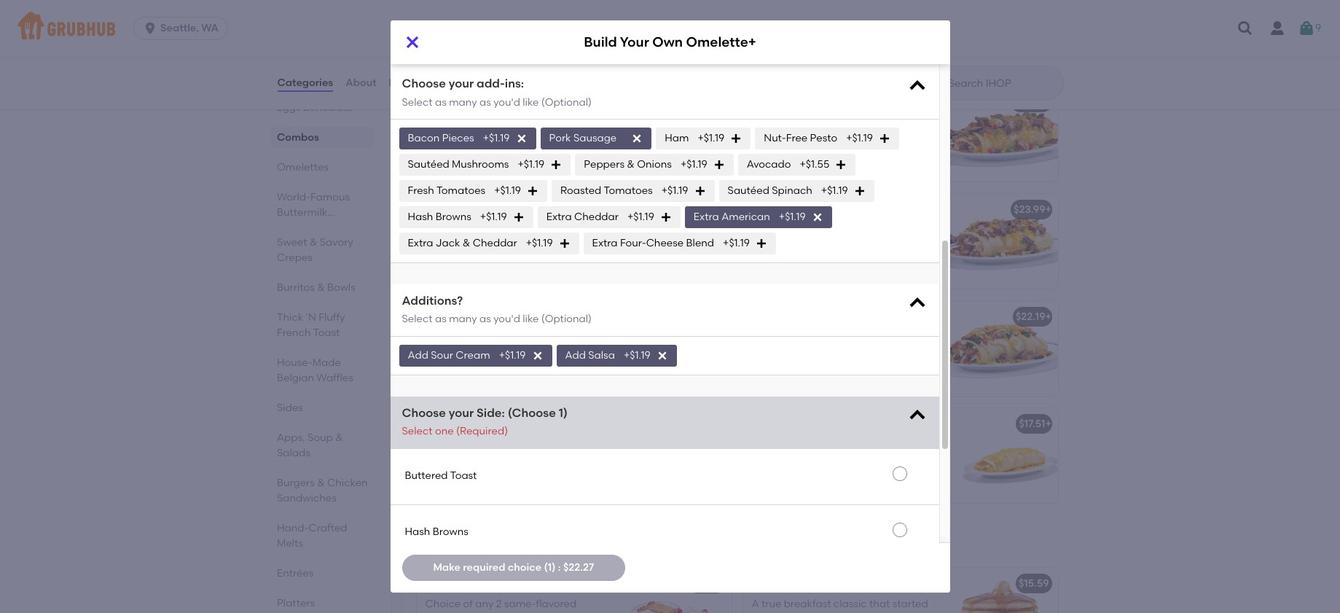 Task type: vqa. For each thing, say whether or not it's contained in the screenshot.


Task type: locate. For each thing, give the bounding box(es) containing it.
with
[[577, 438, 598, 450], [462, 482, 483, 495], [514, 613, 535, 613]]

+$1.19 for extra american
[[779, 211, 806, 223]]

0 vertical spatial hash
[[408, 211, 433, 223]]

original buttermilk pancakes - (full stack) image
[[949, 568, 1058, 613]]

1 $23.99 from the top
[[1014, 96, 1046, 108]]

famous up any
[[459, 577, 499, 589]]

buttered toast button
[[390, 449, 939, 504]]

0 vertical spatial free
[[457, 438, 477, 450]]

toast
[[313, 327, 340, 339], [450, 470, 477, 482]]

extra cheddar
[[547, 211, 619, 223]]

2 add from the left
[[565, 349, 586, 361]]

cheddar down chicken fajita omelette
[[473, 237, 517, 249]]

chicken up sandwiches
[[327, 477, 368, 489]]

1 vertical spatial hash browns
[[405, 526, 469, 538]]

1 horizontal spatial and
[[812, 453, 831, 465]]

2 select from the top
[[402, 313, 433, 325]]

buttermilk inside world-famous buttermilk pancakes sweet & savory crepes
[[277, 206, 327, 219]]

extra
[[547, 211, 572, 223], [694, 211, 719, 223], [408, 237, 433, 249], [592, 237, 618, 249]]

+$1.19 down 'extra cheddar'
[[526, 237, 553, 249]]

salads
[[277, 447, 310, 459]]

1 many from the top
[[449, 96, 477, 108]]

1 vertical spatial many
[[449, 313, 477, 325]]

nut-
[[764, 132, 786, 144]]

bacon temptation omelette button
[[417, 301, 732, 396]]

2 tomatoes from the left
[[604, 184, 653, 197]]

1 horizontal spatial free
[[499, 468, 518, 480]]

0 horizontal spatial cheddar
[[473, 237, 517, 249]]

0 vertical spatial buttermilk
[[277, 206, 327, 219]]

buttermilk
[[277, 206, 327, 219], [530, 533, 610, 552], [795, 577, 847, 589]]

1 vertical spatial required
[[463, 561, 506, 574]]

like inside choose your add-ins: select as many as you'd like (optional)
[[523, 96, 539, 108]]

+$1.19 up chicken fajita omelette
[[494, 184, 521, 197]]

2 $23.99 from the top
[[1014, 203, 1046, 215]]

'n
[[306, 311, 316, 324]]

$23.99 for chicken fajita omelette
[[1014, 203, 1046, 215]]

1 vertical spatial you'd
[[494, 313, 520, 325]]

bacon for bacon temptation omelette
[[425, 310, 458, 323]]

1 horizontal spatial required
[[822, 438, 864, 450]]

cheddar down roasted tomatoes at the top left
[[574, 211, 619, 223]]

extra left the 'jack'
[[408, 237, 433, 249]]

required left are
[[822, 438, 864, 450]]

like
[[523, 96, 539, 108], [523, 313, 539, 325]]

fruit.
[[558, 482, 581, 495]]

like right temptation
[[523, 313, 539, 325]]

world-famous buttermilk pancakes sweet & savory crepes
[[277, 191, 353, 264]]

0 vertical spatial like
[[523, 96, 539, 108]]

pesto up cage-
[[425, 417, 453, 430]]

bacon inside button
[[425, 310, 458, 323]]

(optional) inside choose your add-ins: select as many as you'd like (optional)
[[542, 96, 592, 108]]

reviews
[[389, 76, 430, 89]]

bacon pieces
[[408, 132, 474, 144]]

original
[[752, 577, 792, 589]]

1 (optional) from the top
[[542, 96, 592, 108]]

hash down served
[[405, 526, 430, 538]]

$23.99 + for spicy poblano omelette
[[1014, 96, 1052, 108]]

bowls
[[327, 281, 355, 294]]

pesto
[[810, 132, 838, 144], [425, 417, 453, 430]]

free down (required)
[[457, 438, 477, 450]]

+$1.19 for bacon pieces
[[483, 132, 510, 144]]

0 horizontal spatial buttermilk
[[277, 206, 327, 219]]

+
[[1046, 96, 1052, 108], [719, 203, 725, 215], [1046, 203, 1052, 215], [1046, 310, 1052, 323], [1046, 417, 1052, 430]]

mushrooms
[[452, 158, 509, 170]]

0 horizontal spatial pesto
[[425, 417, 453, 430]]

fluffy
[[318, 311, 345, 324]]

tomatoes down peppers & onions
[[604, 184, 653, 197]]

2 vertical spatial world-
[[425, 577, 459, 589]]

colorado omelette image
[[949, 194, 1058, 288]]

extra up blend on the top right
[[694, 211, 719, 223]]

extra for extra american
[[694, 211, 719, 223]]

+$1.19 up extra jack & cheddar
[[480, 211, 507, 223]]

2 vertical spatial with
[[514, 613, 535, 613]]

toast down fluffy
[[313, 327, 340, 339]]

buttermilk up sweet
[[277, 206, 327, 219]]

+$1.19 up four-
[[628, 211, 655, 223]]

0 vertical spatial world-
[[277, 191, 310, 203]]

1 horizontal spatial with
[[514, 613, 535, 613]]

free up seasonal
[[499, 468, 518, 480]]

additions?
[[402, 294, 463, 308]]

add left sour
[[408, 349, 429, 361]]

many down add-
[[449, 96, 477, 108]]

0 horizontal spatial add
[[408, 349, 429, 361]]

chicken
[[425, 203, 466, 215], [327, 477, 368, 489]]

1 choose from the top
[[402, 77, 446, 90]]

by
[[779, 468, 791, 480]]

pancakes up sweet
[[277, 222, 325, 234]]

+$1.19 for sautéed spinach
[[821, 184, 848, 197]]

$22.19
[[1016, 310, 1046, 323]]

burritos & bowls
[[277, 281, 355, 294]]

0 horizontal spatial tomatoes
[[437, 184, 486, 197]]

add salsa
[[565, 349, 615, 361]]

poblano
[[455, 96, 497, 108]]

world- inside world-famous buttermilk pancakes sweet & savory crepes
[[277, 191, 310, 203]]

1 vertical spatial sautéed
[[728, 184, 770, 197]]

roasted tomatoes
[[561, 184, 653, 197]]

:
[[558, 561, 561, 574]]

0 vertical spatial cheese
[[425, 20, 462, 32]]

extra left four-
[[592, 237, 618, 249]]

select left one
[[402, 425, 433, 438]]

(optional)
[[542, 96, 592, 108], [542, 313, 592, 325]]

bacon down additions?
[[425, 310, 458, 323]]

0 horizontal spatial free
[[457, 438, 477, 450]]

extra down roasted
[[547, 211, 572, 223]]

many
[[449, 96, 477, 108], [449, 313, 477, 325]]

+$1.19 for extra jack & cheddar
[[526, 237, 553, 249]]

pesto veggie egg white omelette image
[[622, 408, 732, 503]]

+$1.19 down extra american
[[723, 237, 750, 249]]

+$1.19 down ham
[[681, 158, 708, 170]]

reviews button
[[388, 57, 430, 109]]

0 horizontal spatial toast
[[313, 327, 340, 339]]

0 vertical spatial favorite
[[865, 468, 902, 480]]

pancakes up that
[[849, 577, 898, 589]]

select inside additions? select as many as you'd like (optional)
[[402, 313, 433, 325]]

& up sandwiches
[[317, 477, 325, 489]]

1 horizontal spatial pesto
[[810, 132, 838, 144]]

2 vertical spatial select
[[402, 425, 433, 438]]

omelette for chicken fajita omelette
[[500, 203, 547, 215]]

select down additions?
[[402, 313, 433, 325]]

wa
[[201, 22, 219, 34]]

(optional) up add salsa
[[542, 313, 592, 325]]

chicken fajita omelette
[[425, 203, 547, 215]]

world- for world-famous buttermilk pancakes
[[414, 533, 466, 552]]

choose inside 'choose your side:  (choose 1) select one (required)'
[[402, 406, 446, 420]]

+ for pesto veggie egg white omelette
[[1046, 417, 1052, 430]]

cheddar
[[574, 211, 619, 223], [473, 237, 517, 249]]

0 vertical spatial sautéed
[[408, 158, 450, 170]]

sautéed up the fresh
[[408, 158, 450, 170]]

sautéed up american
[[728, 184, 770, 197]]

& right soup
[[335, 432, 343, 444]]

like down ins:
[[523, 96, 539, 108]]

buttermilk up the 'breakfast'
[[795, 577, 847, 589]]

spicy poblano omelette image
[[622, 86, 732, 181]]

+$1.19 down the +$1.55
[[821, 184, 848, 197]]

with down nut-
[[462, 482, 483, 495]]

1 vertical spatial favorite
[[883, 482, 921, 495]]

1 vertical spatial famous
[[466, 533, 526, 552]]

+$1.19 for sautéed mushrooms
[[518, 158, 545, 170]]

1 horizontal spatial cheese
[[646, 237, 684, 249]]

with down same-
[[514, 613, 535, 613]]

1 horizontal spatial sautéed
[[728, 184, 770, 197]]

classic
[[834, 598, 867, 610]]

choose your add-ins: select as many as you'd like (optional)
[[402, 77, 592, 108]]

world-famous buttermilk pancakes
[[414, 533, 689, 552]]

+$1.19 right salsa
[[624, 349, 651, 361]]

fajita
[[469, 203, 498, 215]]

hand-crafted melts
[[277, 522, 347, 550]]

0 vertical spatial many
[[449, 96, 477, 108]]

1 horizontal spatial chicken
[[425, 203, 466, 215]]

browns up make
[[433, 526, 469, 538]]

choose for choose your add-ins:
[[402, 77, 446, 90]]

0 vertical spatial browns
[[436, 211, 472, 223]]

with up cherry
[[577, 438, 598, 450]]

choose for choose your side:  (choose 1)
[[402, 406, 446, 420]]

buttermilk up $22.27
[[530, 533, 610, 552]]

+$1.19 down the onions on the top
[[662, 184, 689, 197]]

and up "choosing" at right
[[812, 453, 831, 465]]

svg image
[[1237, 20, 1255, 37], [143, 21, 158, 36], [404, 34, 421, 51], [731, 133, 742, 144], [714, 159, 725, 171], [836, 159, 847, 171], [527, 185, 539, 197], [694, 185, 706, 197], [854, 185, 866, 197], [812, 211, 824, 223], [756, 238, 768, 249], [907, 293, 928, 313], [657, 350, 668, 361], [907, 405, 928, 426]]

1 tomatoes from the left
[[437, 184, 486, 197]]

2 vertical spatial pancakes
[[849, 577, 898, 589]]

& inside apps, soup & salads
[[335, 432, 343, 444]]

0 vertical spatial famous
[[310, 191, 350, 203]]

browns up the 'jack'
[[436, 211, 472, 223]]

$23.39
[[687, 203, 719, 215]]

0 horizontal spatial pancakes
[[277, 222, 325, 234]]

$23.39 +
[[687, 203, 725, 215]]

& down roasted at the bottom of page
[[551, 468, 558, 480]]

onions
[[637, 158, 672, 170]]

2 many from the top
[[449, 313, 477, 325]]

2 down flavored
[[537, 613, 543, 613]]

apps,
[[277, 432, 305, 444]]

0 vertical spatial omelettes
[[414, 52, 493, 70]]

ins:
[[505, 77, 524, 90]]

cheese left blend on the top right
[[646, 237, 684, 249]]

1 horizontal spatial 2
[[537, 613, 543, 613]]

1 vertical spatial with
[[462, 482, 483, 495]]

1 horizontal spatial tomatoes
[[604, 184, 653, 197]]

select down reviews
[[402, 96, 433, 108]]

0 vertical spatial of
[[463, 598, 473, 610]]

+$1.19 right ham
[[698, 132, 725, 144]]

0 horizontal spatial sautéed
[[408, 158, 450, 170]]

Search IHOP search field
[[947, 77, 1059, 90]]

1 you'd from the top
[[494, 96, 520, 108]]

avocado toast image
[[622, 0, 732, 22]]

0 vertical spatial $23.99
[[1014, 96, 1046, 108]]

pancakes up world-famous pancake combo image
[[614, 533, 689, 552]]

tomatoes for fresh tomatoes
[[437, 184, 486, 197]]

french
[[277, 327, 311, 339]]

omelette down ins:
[[499, 96, 546, 108]]

0 vertical spatial toast
[[313, 327, 340, 339]]

1 vertical spatial toast
[[450, 470, 477, 482]]

1 select from the top
[[402, 96, 433, 108]]

1 vertical spatial chicken
[[327, 477, 368, 489]]

0 horizontal spatial 2
[[496, 598, 502, 610]]

choose inside choose your add-ins: select as many as you'd like (optional)
[[402, 77, 446, 90]]

+$1.19 right nut-free pesto
[[846, 132, 873, 144]]

0 vertical spatial you'd
[[494, 96, 520, 108]]

2 vertical spatial buttermilk
[[795, 577, 847, 589]]

1 horizontal spatial cheddar
[[574, 211, 619, 223]]

veggie
[[456, 417, 490, 430]]

start
[[752, 468, 776, 480]]

+$1.19 for ham
[[698, 132, 725, 144]]

3 select from the top
[[402, 425, 433, 438]]

pork
[[549, 132, 571, 144]]

served
[[425, 482, 460, 495]]

bacon
[[408, 132, 440, 144], [425, 310, 458, 323]]

of left our
[[818, 613, 828, 613]]

nut-
[[478, 468, 499, 480]]

as down add-
[[480, 96, 491, 108]]

you'd
[[494, 96, 520, 108], [494, 313, 520, 325]]

1 horizontal spatial buttermilk
[[530, 533, 610, 552]]

it
[[752, 613, 758, 613]]

1 vertical spatial like
[[523, 313, 539, 325]]

+$1.19 down spinach
[[779, 211, 806, 223]]

2 horizontal spatial pancakes
[[849, 577, 898, 589]]

chicken down fresh tomatoes
[[425, 203, 466, 215]]

1 vertical spatial $23.99
[[1014, 203, 1046, 215]]

1 add from the left
[[408, 349, 429, 361]]

0 vertical spatial choose
[[402, 77, 446, 90]]

and down by
[[790, 482, 810, 495]]

0 horizontal spatial cheese
[[425, 20, 462, 32]]

1 vertical spatial choose
[[402, 406, 446, 420]]

your inside choose your add-ins: select as many as you'd like (optional)
[[449, 77, 474, 90]]

1 like from the top
[[523, 96, 539, 108]]

1 horizontal spatial add
[[565, 349, 586, 361]]

required up world-famous pancake combo
[[463, 561, 506, 574]]

pancakes for world-famous buttermilk pancakes sweet & savory crepes
[[277, 222, 325, 234]]

benedicts
[[303, 101, 352, 114]]

spicy poblano omelette button
[[417, 86, 732, 181]]

four-
[[620, 237, 646, 249]]

0 horizontal spatial and
[[790, 482, 810, 495]]

of left any
[[463, 598, 473, 610]]

tomatoes down sautéed mushrooms
[[437, 184, 486, 197]]

toast up served
[[450, 470, 477, 482]]

pancakes inside world-famous buttermilk pancakes sweet & savory crepes
[[277, 222, 325, 234]]

(1)
[[544, 561, 556, 574]]

(choose
[[508, 406, 556, 420]]

fresh
[[532, 482, 556, 495]]

the
[[752, 438, 771, 450]]

$23.99 for spicy poblano omelette
[[1014, 96, 1046, 108]]

+$1.19 right 'mushrooms'
[[518, 158, 545, 170]]

omelette down spinach
[[802, 203, 849, 215]]

1 horizontal spatial pancakes
[[614, 533, 689, 552]]

white
[[515, 417, 544, 430]]

1 vertical spatial (optional)
[[542, 313, 592, 325]]

2 vertical spatial famous
[[459, 577, 499, 589]]

select
[[402, 96, 433, 108], [402, 313, 433, 325], [402, 425, 433, 438]]

many inside additions? select as many as you'd like (optional)
[[449, 313, 477, 325]]

0 vertical spatial select
[[402, 96, 433, 108]]

& left the onions on the top
[[627, 158, 635, 170]]

1 horizontal spatial of
[[818, 613, 828, 613]]

pork sausage
[[549, 132, 617, 144]]

hash browns button
[[390, 505, 939, 560]]

you'd inside additions? select as many as you'd like (optional)
[[494, 313, 520, 325]]

many down additions?
[[449, 313, 477, 325]]

omelettes down combos on the top left of the page
[[277, 161, 328, 174]]

world- up sweet
[[277, 191, 310, 203]]

1 vertical spatial buttermilk
[[530, 533, 610, 552]]

burgers
[[277, 477, 314, 489]]

tomatoes,
[[425, 468, 476, 480]]

add for add salsa
[[565, 349, 586, 361]]

+$1.19 for hash browns
[[480, 211, 507, 223]]

famous up make required choice (1) : $22.27
[[466, 533, 526, 552]]

+$1.19 up 'mushrooms'
[[483, 132, 510, 144]]

0 vertical spatial with
[[577, 438, 598, 450]]

choose up one
[[402, 406, 446, 420]]

make required choice (1) : $22.27
[[433, 561, 594, 574]]

1 $23.99 + from the top
[[1014, 96, 1052, 108]]

2 (optional) from the top
[[542, 313, 592, 325]]

no cheese
[[408, 20, 462, 32]]

choose up the spicy
[[402, 77, 446, 90]]

1 horizontal spatial toast
[[450, 470, 477, 482]]

1 vertical spatial 2
[[537, 613, 543, 613]]

famous up savory
[[310, 191, 350, 203]]

1 vertical spatial world-
[[414, 533, 466, 552]]

add left salsa
[[565, 349, 586, 361]]

1 vertical spatial hash
[[405, 526, 430, 538]]

0 vertical spatial bacon
[[408, 132, 440, 144]]

waffles
[[316, 372, 353, 384]]

1 vertical spatial $23.99 +
[[1014, 203, 1052, 215]]

omelettes down no cheese
[[414, 52, 493, 70]]

hash browns down fresh tomatoes
[[408, 211, 472, 223]]

1 horizontal spatial omelettes
[[414, 52, 493, 70]]

2 up served
[[496, 598, 502, 610]]

crepes
[[277, 252, 312, 264]]

0 vertical spatial required
[[822, 438, 864, 450]]

0 horizontal spatial of
[[463, 598, 473, 610]]

world- for world-famous pancake combo
[[425, 577, 459, 589]]

2 you'd from the top
[[494, 313, 520, 325]]

0 vertical spatial chicken
[[425, 203, 466, 215]]

1 vertical spatial pancakes
[[614, 533, 689, 552]]

1 vertical spatial browns
[[433, 526, 469, 538]]

2 horizontal spatial buttermilk
[[795, 577, 847, 589]]

2 like from the top
[[523, 313, 539, 325]]

pesto right free
[[810, 132, 838, 144]]

+ for bacon temptation omelette
[[1046, 310, 1052, 323]]

+$1.19 right cream
[[499, 349, 526, 361]]

pancake
[[502, 577, 546, 589]]

2 $23.99 + from the top
[[1014, 203, 1052, 215]]

true
[[762, 598, 782, 610]]

bacon left pieces
[[408, 132, 440, 144]]

svg image
[[1298, 20, 1316, 37], [477, 21, 488, 32], [907, 76, 928, 96], [516, 133, 527, 144], [632, 133, 643, 144], [879, 133, 891, 144], [551, 159, 562, 171], [513, 211, 525, 223], [660, 211, 672, 223], [559, 238, 571, 249], [532, 350, 543, 361]]

0 vertical spatial (optional)
[[542, 96, 592, 108]]

world- down make
[[425, 577, 459, 589]]

hash down the fresh
[[408, 211, 433, 223]]

like inside additions? select as many as you'd like (optional)
[[523, 313, 539, 325]]

hash browns up make
[[405, 526, 469, 538]]

2 choose from the top
[[402, 406, 446, 420]]

silverware...
[[752, 453, 809, 465]]

0 vertical spatial and
[[812, 453, 831, 465]]

1 vertical spatial omelettes
[[277, 161, 328, 174]]

& right sweet
[[309, 236, 317, 249]]

world- up make
[[414, 533, 466, 552]]

jack
[[436, 237, 460, 249]]

sandwiches
[[277, 492, 336, 504]]

+ for chicken fajita omelette
[[1046, 203, 1052, 215]]

(optional) up pork
[[542, 96, 592, 108]]

cheese right no
[[425, 20, 462, 32]]

of inside the choice of any 2 same-flavored pancakes, served with 2 eggs* you
[[463, 598, 473, 610]]

0 vertical spatial $23.99 +
[[1014, 96, 1052, 108]]

roasted
[[531, 453, 570, 465]]

about button
[[345, 57, 377, 109]]

omelette right fajita
[[500, 203, 547, 215]]

0 vertical spatial cheddar
[[574, 211, 619, 223]]

browns
[[436, 211, 472, 223], [433, 526, 469, 538]]

1 vertical spatial of
[[818, 613, 828, 613]]

omelette right temptation
[[520, 310, 567, 323]]

0 vertical spatial pancakes
[[277, 222, 325, 234]]

made
[[312, 356, 341, 369]]

1 vertical spatial select
[[402, 313, 433, 325]]



Task type: describe. For each thing, give the bounding box(es) containing it.
egg
[[493, 417, 512, 430]]

svg image inside 9 button
[[1298, 20, 1316, 37]]

only
[[773, 438, 793, 450]]

sautéed for sautéed spinach
[[728, 184, 770, 197]]

+$1.19 for nut-free pesto
[[846, 132, 873, 144]]

a true breakfast classic that started it all. get five of our fluffy, world
[[752, 598, 932, 613]]

of inside a true breakfast classic that started it all. get five of our fluffy, world
[[818, 613, 828, 613]]

your
[[620, 34, 650, 51]]

categories button
[[277, 57, 334, 109]]

pesto veggie egg white omelette
[[425, 417, 594, 430]]

bacon temptation omelette
[[425, 310, 567, 323]]

select inside 'choose your side:  (choose 1) select one (required)'
[[402, 425, 433, 438]]

+$1.19 for extra cheddar
[[628, 211, 655, 223]]

breakfast
[[784, 598, 831, 610]]

& right the 'jack'
[[463, 237, 471, 249]]

side:
[[477, 406, 505, 420]]

pancakes for world-famous buttermilk pancakes
[[614, 533, 689, 552]]

0 vertical spatial hash browns
[[408, 211, 472, 223]]

$20.99
[[691, 577, 723, 589]]

0 horizontal spatial required
[[463, 561, 506, 574]]

$23.99 + for chicken fajita omelette
[[1014, 203, 1052, 215]]

+$1.19 for extra four-cheese blend
[[723, 237, 750, 249]]

omelette up omelette
[[547, 417, 594, 430]]

& inside cage-free egg white omelette with sautéed mushrooms, roasted cherry tomatoes, nut-free pesto & avocado. served with seasonal fresh fruit.
[[551, 468, 558, 480]]

seattle, wa button
[[133, 17, 234, 40]]

extra for extra jack & cheddar
[[408, 237, 433, 249]]

entrées
[[277, 567, 313, 580]]

toast inside buttered toast button
[[450, 470, 477, 482]]

pancakes,
[[425, 613, 477, 613]]

spinach
[[772, 184, 813, 197]]

combo
[[548, 577, 585, 589]]

belgian
[[277, 372, 314, 384]]

chicken fajita omelette image
[[622, 194, 732, 288]]

world-famous pancake combo image
[[622, 568, 732, 613]]

hash browns inside button
[[405, 526, 469, 538]]

(optional) inside additions? select as many as you'd like (optional)
[[542, 313, 592, 325]]

sautéed for sautéed mushrooms
[[408, 158, 450, 170]]

build your own omelette+ image
[[949, 408, 1058, 503]]

0 horizontal spatial with
[[462, 482, 483, 495]]

cherry
[[572, 453, 603, 465]]

main navigation navigation
[[0, 0, 1341, 57]]

choice of any 2 same-flavored pancakes, served with 2 eggs* you
[[425, 598, 605, 613]]

required inside the only tools required are silverware... and your imagination. start by choosing your favorite cheese and then add your favorite ingredients.
[[822, 438, 864, 450]]

white
[[501, 438, 528, 450]]

own
[[653, 34, 683, 51]]

extra for extra cheddar
[[547, 211, 572, 223]]

& inside burgers & chicken sandwiches
[[317, 477, 325, 489]]

pesto
[[520, 468, 548, 480]]

+$1.19 for add salsa
[[624, 349, 651, 361]]

our
[[830, 613, 846, 613]]

+$1.19 for peppers & onions
[[681, 158, 708, 170]]

burritos
[[277, 281, 314, 294]]

many inside choose your add-ins: select as many as you'd like (optional)
[[449, 96, 477, 108]]

1 vertical spatial cheese
[[646, 237, 684, 249]]

peppers & onions
[[584, 158, 672, 170]]

buttermilk for world-famous buttermilk pancakes
[[530, 533, 610, 552]]

build your own omelette+
[[584, 34, 757, 51]]

you'd inside choose your add-ins: select as many as you'd like (optional)
[[494, 96, 520, 108]]

& inside world-famous buttermilk pancakes sweet & savory crepes
[[309, 236, 317, 249]]

+$1.19 for roasted tomatoes
[[662, 184, 689, 197]]

1 vertical spatial pesto
[[425, 417, 453, 430]]

the only tools required are silverware... and your imagination. start by choosing your favorite cheese and then add your favorite ingredients.
[[752, 438, 921, 510]]

no
[[408, 20, 422, 32]]

fluffy,
[[849, 613, 875, 613]]

browns inside button
[[433, 526, 469, 538]]

famous for world-famous buttermilk pancakes
[[466, 533, 526, 552]]

all.
[[761, 613, 775, 613]]

extra american
[[694, 211, 770, 223]]

1 vertical spatial free
[[499, 468, 518, 480]]

cheese
[[752, 482, 788, 495]]

omelette for bacon temptation omelette
[[520, 310, 567, 323]]

0 vertical spatial pesto
[[810, 132, 838, 144]]

as left poblano on the left top
[[435, 96, 447, 108]]

sweet
[[277, 236, 307, 249]]

eggs*
[[546, 613, 574, 613]]

crafted
[[308, 522, 347, 534]]

9
[[1316, 22, 1322, 34]]

ingredients.
[[752, 497, 810, 510]]

famous inside world-famous buttermilk pancakes sweet & savory crepes
[[310, 191, 350, 203]]

salsa
[[588, 349, 615, 361]]

select inside choose your add-ins: select as many as you'd like (optional)
[[402, 96, 433, 108]]

additions? select as many as you'd like (optional)
[[402, 294, 592, 325]]

sour
[[431, 349, 453, 361]]

pieces
[[442, 132, 474, 144]]

cage-free egg white omelette with sautéed mushrooms, roasted cherry tomatoes, nut-free pesto & avocado. served with seasonal fresh fruit.
[[425, 438, 607, 495]]

seattle,
[[160, 22, 199, 34]]

+$1.19 for add sour cream
[[499, 349, 526, 361]]

1 vertical spatial and
[[790, 482, 810, 495]]

sides
[[277, 402, 303, 414]]

blend
[[686, 237, 714, 249]]

-
[[900, 577, 905, 589]]

2 horizontal spatial with
[[577, 438, 598, 450]]

9 button
[[1298, 15, 1322, 42]]

colorado
[[752, 203, 799, 215]]

make
[[433, 561, 461, 574]]

with inside the choice of any 2 same-flavored pancakes, served with 2 eggs* you
[[514, 613, 535, 613]]

extra for extra four-cheese blend
[[592, 237, 618, 249]]

& left bowls on the left of page
[[317, 281, 325, 294]]

stack)
[[931, 577, 963, 589]]

avocado.
[[561, 468, 607, 480]]

combos
[[277, 131, 319, 144]]

0 vertical spatial 2
[[496, 598, 502, 610]]

free
[[786, 132, 808, 144]]

famous for world-famous pancake combo
[[459, 577, 499, 589]]

add for add sour cream
[[408, 349, 429, 361]]

omelette for spicy poblano omelette
[[499, 96, 546, 108]]

as down additions?
[[435, 313, 447, 325]]

extra jack & cheddar
[[408, 237, 517, 249]]

bacon temptation omelette image
[[622, 301, 732, 396]]

+$1.19 for fresh tomatoes
[[494, 184, 521, 197]]

cage-
[[425, 438, 457, 450]]

1 vertical spatial cheddar
[[473, 237, 517, 249]]

(full
[[907, 577, 928, 589]]

big steak omelette image
[[949, 86, 1058, 181]]

chicken inside burgers & chicken sandwiches
[[327, 477, 368, 489]]

hash inside hash browns button
[[405, 526, 430, 538]]

omelette
[[530, 438, 575, 450]]

started
[[893, 598, 929, 610]]

your inside 'choose your side:  (choose 1) select one (required)'
[[449, 406, 474, 420]]

avocado
[[747, 158, 791, 170]]

platters
[[277, 597, 315, 609]]

extra four-cheese blend
[[592, 237, 714, 249]]

add sour cream
[[408, 349, 490, 361]]

thick 'n fluffy french toast
[[277, 311, 345, 339]]

as up cream
[[480, 313, 491, 325]]

search icon image
[[925, 74, 943, 92]]

+ for spicy poblano omelette
[[1046, 96, 1052, 108]]

omelette+
[[686, 34, 757, 51]]

sautéed
[[425, 453, 466, 465]]

house-
[[277, 356, 312, 369]]

buttermilk for world-famous buttermilk pancakes sweet & savory crepes
[[277, 206, 327, 219]]

savory
[[320, 236, 353, 249]]

thick
[[277, 311, 303, 324]]

spinach & mushroom omelette image
[[949, 301, 1058, 396]]

get
[[777, 613, 796, 613]]

svg image inside seattle, wa button
[[143, 21, 158, 36]]

roasted
[[561, 184, 602, 197]]

tomatoes for roasted tomatoes
[[604, 184, 653, 197]]

$22.19 +
[[1016, 310, 1052, 323]]

toast inside thick 'n fluffy french toast
[[313, 327, 340, 339]]

bacon for bacon pieces
[[408, 132, 440, 144]]

burgers & chicken sandwiches
[[277, 477, 368, 504]]

spicy poblano omelette
[[425, 96, 546, 108]]

1)
[[559, 406, 568, 420]]

american
[[722, 211, 770, 223]]

egg
[[479, 438, 499, 450]]

0 horizontal spatial omelettes
[[277, 161, 328, 174]]



